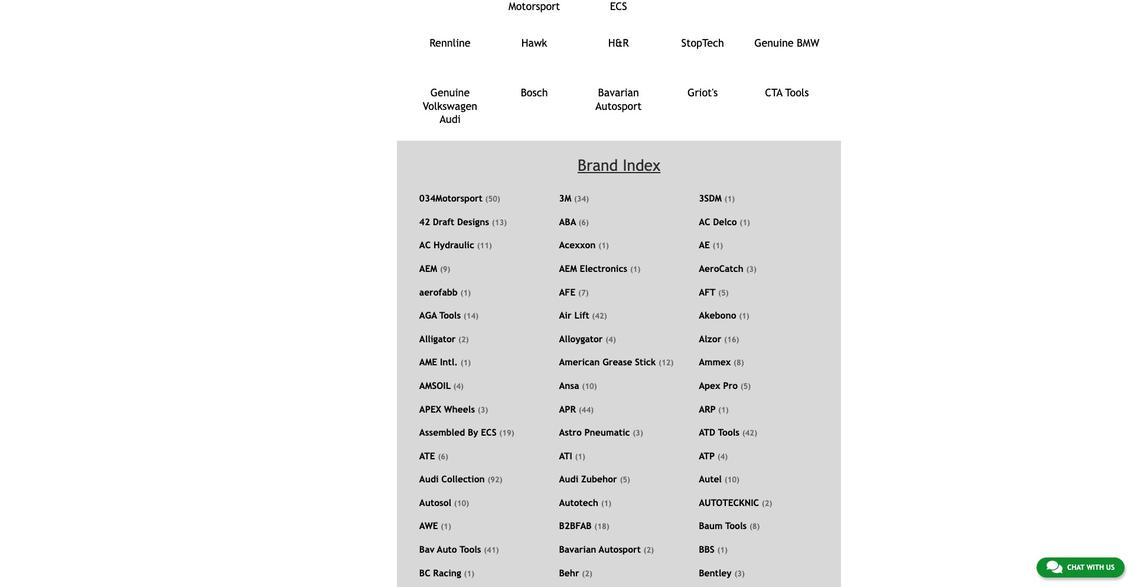 Task type: describe. For each thing, give the bounding box(es) containing it.
arp
[[699, 403, 716, 414]]

stoptech link
[[667, 37, 740, 60]]

ate (6)
[[420, 450, 449, 461]]

american
[[560, 357, 600, 367]]

bosch link
[[498, 86, 571, 110]]

autosport for bavarian autosport
[[596, 100, 642, 112]]

(2) for behr
[[582, 569, 593, 578]]

(10) for ansa
[[582, 382, 597, 391]]

by
[[468, 427, 479, 438]]

delco
[[714, 216, 738, 227]]

(5) for audi zubehor
[[620, 475, 631, 484]]

ansa
[[560, 380, 580, 391]]

(1) for autotech
[[602, 499, 612, 508]]

apex
[[420, 403, 442, 414]]

ac for ac hydraulic
[[420, 240, 431, 250]]

3sdm (1)
[[699, 193, 735, 204]]

brand
[[578, 156, 618, 175]]

(6) for aba
[[579, 218, 589, 227]]

(1) for ae
[[713, 241, 724, 250]]

(1) for ati
[[575, 452, 586, 461]]

(3) inside "astro pneumatic (3)"
[[633, 429, 644, 438]]

genuine volkswagen audi link
[[414, 86, 487, 125]]

(41)
[[484, 546, 499, 554]]

(10) for autel
[[725, 475, 740, 484]]

(6) for ate
[[438, 452, 449, 461]]

genuine bmw
[[755, 37, 820, 49]]

(1) for awe
[[441, 522, 451, 531]]

wheels
[[444, 403, 475, 414]]

akebono
[[699, 310, 737, 321]]

ac for ac delco
[[699, 216, 711, 227]]

(9)
[[440, 265, 451, 274]]

amsoil (4)
[[420, 380, 464, 391]]

(1) inside aem electronics (1)
[[631, 265, 641, 274]]

b2bfab (18)
[[560, 520, 610, 531]]

ame intl. (1)
[[420, 357, 471, 367]]

collection
[[442, 474, 485, 484]]

griot's link
[[667, 86, 740, 110]]

(2) for alligator
[[459, 335, 469, 344]]

ac hydraulic (11)
[[420, 240, 492, 250]]

afe
[[560, 286, 576, 297]]

alzor (16)
[[699, 333, 740, 344]]

bbs
[[699, 544, 715, 554]]

with
[[1087, 563, 1105, 572]]

ae (1)
[[699, 240, 724, 250]]

h&r
[[609, 37, 629, 49]]

aft
[[699, 286, 716, 297]]

(4) for amsoil
[[454, 382, 464, 391]]

(3) inside bentley (3)
[[735, 569, 745, 578]]

baum
[[699, 520, 723, 531]]

autotecknic
[[699, 497, 760, 508]]

awe (1)
[[420, 520, 451, 531]]

(16)
[[725, 335, 740, 344]]

audi for audi zubehor
[[560, 474, 579, 484]]

(3) inside 'aerocatch (3)'
[[747, 265, 757, 274]]

(1) for arp
[[719, 405, 729, 414]]

bc racing (1)
[[420, 567, 475, 578]]

alloygator
[[560, 333, 603, 344]]

aba
[[560, 216, 576, 227]]

ate
[[420, 450, 435, 461]]

bav
[[420, 544, 435, 554]]

alloygator (4)
[[560, 333, 616, 344]]

bentley (3)
[[699, 567, 745, 578]]

(2) inside bavarian autosport (2)
[[644, 546, 654, 554]]

bavarian autosport (2)
[[560, 544, 654, 554]]

cta tools
[[766, 86, 810, 99]]

(5) for apex pro
[[741, 382, 751, 391]]

ammex
[[699, 357, 731, 367]]

rennline link
[[414, 37, 487, 60]]

bentley
[[699, 567, 732, 578]]

acexxon
[[560, 240, 596, 250]]

(19)
[[500, 429, 515, 438]]

bavarian for bavarian autosport
[[599, 86, 640, 99]]

ansa (10)
[[560, 380, 597, 391]]

aem for aem electronics
[[560, 263, 577, 274]]

air
[[560, 310, 572, 321]]

tools for cta
[[786, 86, 810, 99]]

comments image
[[1047, 560, 1063, 574]]

aem for aem
[[420, 263, 438, 274]]

audi for audi collection
[[420, 474, 439, 484]]

atp
[[699, 450, 715, 461]]

lift
[[575, 310, 590, 321]]

(42) for atd tools
[[743, 429, 758, 438]]

aem (9)
[[420, 263, 451, 274]]

(12)
[[659, 358, 674, 367]]

racing
[[434, 567, 462, 578]]

b2bfab
[[560, 520, 592, 531]]

aft (5)
[[699, 286, 729, 297]]

bavarian autosport
[[596, 86, 642, 112]]

(8) inside baum tools (8)
[[750, 522, 761, 531]]

behr
[[560, 567, 580, 578]]

bavarian for bavarian autosport (2)
[[560, 544, 597, 554]]

autosport for bavarian autosport (2)
[[599, 544, 641, 554]]

3m
[[560, 193, 572, 204]]

alligator
[[420, 333, 456, 344]]

034motorsport (50)
[[420, 193, 501, 204]]

draft
[[433, 216, 455, 227]]

034motorsport
[[420, 193, 483, 204]]



Task type: vqa. For each thing, say whether or not it's contained in the screenshot.
the topmost Genuine
yes



Task type: locate. For each thing, give the bounding box(es) containing it.
1 horizontal spatial aem
[[560, 263, 577, 274]]

autosol
[[420, 497, 452, 508]]

chat with us link
[[1037, 557, 1126, 578]]

(1) inside acexxon (1)
[[599, 241, 609, 250]]

1 horizontal spatial (8)
[[750, 522, 761, 531]]

1 horizontal spatial genuine
[[755, 37, 794, 49]]

(5) inside audi zubehor (5)
[[620, 475, 631, 484]]

0 horizontal spatial (4)
[[454, 382, 464, 391]]

ati (1)
[[560, 450, 586, 461]]

0 horizontal spatial bavarian
[[560, 544, 597, 554]]

(44)
[[579, 405, 594, 414]]

(4) for alloygator
[[606, 335, 616, 344]]

bbs (1)
[[699, 544, 728, 554]]

audi collection (92)
[[420, 474, 503, 484]]

volkswagen
[[423, 100, 478, 112]]

(3) inside 'apex wheels (3)'
[[478, 405, 488, 414]]

genuine for genuine bmw
[[755, 37, 794, 49]]

(3)
[[747, 265, 757, 274], [478, 405, 488, 414], [633, 429, 644, 438], [735, 569, 745, 578]]

(4) inside alloygator (4)
[[606, 335, 616, 344]]

0 vertical spatial ac
[[699, 216, 711, 227]]

tools left (41)
[[460, 544, 482, 554]]

aerocatch (3)
[[699, 263, 757, 274]]

0 vertical spatial (8)
[[734, 358, 745, 367]]

(4)
[[606, 335, 616, 344], [454, 382, 464, 391], [718, 452, 728, 461]]

amsoil
[[420, 380, 451, 391]]

ac left delco
[[699, 216, 711, 227]]

intl.
[[440, 357, 458, 367]]

ac delco (1)
[[699, 216, 751, 227]]

1 vertical spatial autosport
[[599, 544, 641, 554]]

(1) for acexxon
[[599, 241, 609, 250]]

chat with us
[[1068, 563, 1115, 572]]

(5) right pro
[[741, 382, 751, 391]]

(6) right ate
[[438, 452, 449, 461]]

0 horizontal spatial genuine
[[431, 86, 470, 99]]

alzor
[[699, 333, 722, 344]]

(42) inside atd tools (42)
[[743, 429, 758, 438]]

bavarian inside bavarian autosport
[[599, 86, 640, 99]]

0 vertical spatial (10)
[[582, 382, 597, 391]]

audi down ate
[[420, 474, 439, 484]]

air lift (42)
[[560, 310, 607, 321]]

(5) inside the 'aft (5)'
[[719, 288, 729, 297]]

(42) inside air lift (42)
[[593, 312, 607, 321]]

(1) right electronics
[[631, 265, 641, 274]]

(8) down autotecknic (2)
[[750, 522, 761, 531]]

(3) right aerocatch
[[747, 265, 757, 274]]

stick
[[636, 357, 656, 367]]

tools right cta
[[786, 86, 810, 99]]

(1) inside ac delco (1)
[[740, 218, 751, 227]]

1 vertical spatial ac
[[420, 240, 431, 250]]

us
[[1107, 563, 1115, 572]]

2 horizontal spatial (10)
[[725, 475, 740, 484]]

tools
[[786, 86, 810, 99], [440, 310, 461, 321], [719, 427, 740, 438], [726, 520, 747, 531], [460, 544, 482, 554]]

1 vertical spatial (5)
[[741, 382, 751, 391]]

atp (4)
[[699, 450, 728, 461]]

electronics
[[580, 263, 628, 274]]

1 vertical spatial (8)
[[750, 522, 761, 531]]

cta tools link
[[751, 86, 824, 110]]

(1) right bbs
[[718, 546, 728, 554]]

apex pro (5)
[[699, 380, 751, 391]]

(2) for autotecknic
[[762, 499, 773, 508]]

(3) right pneumatic
[[633, 429, 644, 438]]

afe (7)
[[560, 286, 589, 297]]

2 horizontal spatial (5)
[[741, 382, 751, 391]]

audi
[[440, 113, 461, 125], [420, 474, 439, 484], [560, 474, 579, 484]]

aem electronics (1)
[[560, 263, 641, 274]]

(2) inside behr (2)
[[582, 569, 593, 578]]

(2) down (14)
[[459, 335, 469, 344]]

audi down the ati
[[560, 474, 579, 484]]

tools for baum
[[726, 520, 747, 531]]

2 vertical spatial (10)
[[454, 499, 469, 508]]

genuine inside genuine volkswagen audi
[[431, 86, 470, 99]]

american grease stick (12)
[[560, 357, 674, 367]]

tools down autotecknic (2)
[[726, 520, 747, 531]]

ac
[[699, 216, 711, 227], [420, 240, 431, 250]]

(6) right aba
[[579, 218, 589, 227]]

autosport down (18)
[[599, 544, 641, 554]]

(1) right intl.
[[461, 358, 471, 367]]

0 horizontal spatial ac
[[420, 240, 431, 250]]

arp (1)
[[699, 403, 729, 414]]

(1) right '3sdm'
[[725, 195, 735, 204]]

(2) right autotecknic
[[762, 499, 773, 508]]

(4) up wheels
[[454, 382, 464, 391]]

0 vertical spatial (6)
[[579, 218, 589, 227]]

aem left (9)
[[420, 263, 438, 274]]

2 horizontal spatial audi
[[560, 474, 579, 484]]

(4) inside atp (4)
[[718, 452, 728, 461]]

(6) inside ate (6)
[[438, 452, 449, 461]]

(1) inside the ati (1)
[[575, 452, 586, 461]]

(1) inside aerofabb (1)
[[461, 288, 471, 297]]

aga
[[420, 310, 437, 321]]

(1) inside akebono (1)
[[740, 312, 750, 321]]

ecs
[[481, 427, 497, 438]]

0 vertical spatial (5)
[[719, 288, 729, 297]]

(10) inside autosol (10)
[[454, 499, 469, 508]]

auto
[[437, 544, 457, 554]]

(1) for 3sdm
[[725, 195, 735, 204]]

aerofabb (1)
[[420, 286, 471, 297]]

1 horizontal spatial audi
[[440, 113, 461, 125]]

0 vertical spatial (42)
[[593, 312, 607, 321]]

(10) for autosol
[[454, 499, 469, 508]]

(1) inside 'ame intl. (1)'
[[461, 358, 471, 367]]

1 horizontal spatial (42)
[[743, 429, 758, 438]]

audi inside genuine volkswagen audi
[[440, 113, 461, 125]]

(1) up (18)
[[602, 499, 612, 508]]

genuine bmw link
[[751, 37, 824, 60]]

(1) right ae
[[713, 241, 724, 250]]

2 vertical spatial (5)
[[620, 475, 631, 484]]

genuine up volkswagen
[[431, 86, 470, 99]]

genuine left bmw
[[755, 37, 794, 49]]

(3) up ecs
[[478, 405, 488, 414]]

tools for aga
[[440, 310, 461, 321]]

1 vertical spatial bavarian
[[560, 544, 597, 554]]

(2) right behr
[[582, 569, 593, 578]]

(10) down audi collection (92)
[[454, 499, 469, 508]]

0 vertical spatial autosport
[[596, 100, 642, 112]]

tools left (14)
[[440, 310, 461, 321]]

(1) up (14)
[[461, 288, 471, 297]]

(1) inside ae (1)
[[713, 241, 724, 250]]

bmw
[[798, 37, 820, 49]]

(3) right bentley
[[735, 569, 745, 578]]

1 horizontal spatial bavarian
[[599, 86, 640, 99]]

(8) inside ammex (8)
[[734, 358, 745, 367]]

(1) inside 3sdm (1)
[[725, 195, 735, 204]]

brand index
[[578, 156, 661, 175]]

akebono (1)
[[699, 310, 750, 321]]

(2) inside autotecknic (2)
[[762, 499, 773, 508]]

(10) inside 'autel (10)'
[[725, 475, 740, 484]]

awe
[[420, 520, 438, 531]]

0 horizontal spatial (8)
[[734, 358, 745, 367]]

behr (2)
[[560, 567, 593, 578]]

(1) inside autotech (1)
[[602, 499, 612, 508]]

autel
[[699, 474, 722, 484]]

ammex (8)
[[699, 357, 745, 367]]

(1) for akebono
[[740, 312, 750, 321]]

atd tools (42)
[[699, 427, 758, 438]]

acexxon (1)
[[560, 240, 609, 250]]

(1) for aerofabb
[[461, 288, 471, 297]]

bavarian autosport link
[[582, 86, 656, 112]]

audi down volkswagen
[[440, 113, 461, 125]]

(6) inside aba (6)
[[579, 218, 589, 227]]

(8)
[[734, 358, 745, 367], [750, 522, 761, 531]]

(8) right "ammex"
[[734, 358, 745, 367]]

(5)
[[719, 288, 729, 297], [741, 382, 751, 391], [620, 475, 631, 484]]

(1) inside 'bc racing (1)'
[[464, 569, 475, 578]]

1 horizontal spatial (4)
[[606, 335, 616, 344]]

(5) right zubehor
[[620, 475, 631, 484]]

(1) up electronics
[[599, 241, 609, 250]]

2 horizontal spatial (4)
[[718, 452, 728, 461]]

42 draft designs (13)
[[420, 216, 507, 227]]

griot's
[[688, 86, 718, 99]]

bavarian down h&r link
[[599, 86, 640, 99]]

bavarian up behr (2)
[[560, 544, 597, 554]]

pneumatic
[[585, 427, 630, 438]]

0 horizontal spatial (5)
[[620, 475, 631, 484]]

3sdm
[[699, 193, 722, 204]]

zubehor
[[582, 474, 618, 484]]

0 horizontal spatial aem
[[420, 263, 438, 274]]

1 horizontal spatial (10)
[[582, 382, 597, 391]]

(4) right atp
[[718, 452, 728, 461]]

1 horizontal spatial ac
[[699, 216, 711, 227]]

(10) right the autel
[[725, 475, 740, 484]]

(4) for atp
[[718, 452, 728, 461]]

alligator (2)
[[420, 333, 469, 344]]

2 aem from the left
[[560, 263, 577, 274]]

(42)
[[593, 312, 607, 321], [743, 429, 758, 438]]

(1) up the (16)
[[740, 312, 750, 321]]

(1) right awe
[[441, 522, 451, 531]]

apex wheels (3)
[[420, 403, 488, 414]]

1 vertical spatial (42)
[[743, 429, 758, 438]]

1 horizontal spatial (5)
[[719, 288, 729, 297]]

genuine volkswagen audi
[[423, 86, 478, 125]]

0 horizontal spatial (42)
[[593, 312, 607, 321]]

(2) left bbs
[[644, 546, 654, 554]]

autotech (1)
[[560, 497, 612, 508]]

(5) inside apex pro (5)
[[741, 382, 751, 391]]

(11)
[[477, 241, 492, 250]]

tools right atd
[[719, 427, 740, 438]]

(1) for bbs
[[718, 546, 728, 554]]

atd
[[699, 427, 716, 438]]

ame
[[420, 357, 438, 367]]

(1) inside 'arp (1)'
[[719, 405, 729, 414]]

hawk
[[522, 37, 548, 49]]

aem
[[420, 263, 438, 274], [560, 263, 577, 274]]

0 vertical spatial genuine
[[755, 37, 794, 49]]

tools for atd
[[719, 427, 740, 438]]

(4) up american grease stick (12) in the bottom of the page
[[606, 335, 616, 344]]

(42) right atd
[[743, 429, 758, 438]]

(34)
[[575, 195, 590, 204]]

(10) inside ansa (10)
[[582, 382, 597, 391]]

astro pneumatic (3)
[[560, 427, 644, 438]]

1 horizontal spatial (6)
[[579, 218, 589, 227]]

ae
[[699, 240, 710, 250]]

1 vertical spatial (10)
[[725, 475, 740, 484]]

(6)
[[579, 218, 589, 227], [438, 452, 449, 461]]

apex
[[699, 380, 721, 391]]

(1) right racing
[[464, 569, 475, 578]]

ac down 42
[[420, 240, 431, 250]]

(1) right 'arp'
[[719, 405, 729, 414]]

(1) inside bbs (1)
[[718, 546, 728, 554]]

audi zubehor (5)
[[560, 474, 631, 484]]

2 vertical spatial (4)
[[718, 452, 728, 461]]

1 vertical spatial (6)
[[438, 452, 449, 461]]

0 horizontal spatial (6)
[[438, 452, 449, 461]]

(2) inside alligator (2)
[[459, 335, 469, 344]]

1 vertical spatial (4)
[[454, 382, 464, 391]]

(10) right ansa at the bottom
[[582, 382, 597, 391]]

autosport
[[596, 100, 642, 112], [599, 544, 641, 554]]

1 aem from the left
[[420, 263, 438, 274]]

(92)
[[488, 475, 503, 484]]

(14)
[[464, 312, 479, 321]]

(4) inside amsoil (4)
[[454, 382, 464, 391]]

0 vertical spatial (4)
[[606, 335, 616, 344]]

aem up afe
[[560, 263, 577, 274]]

(1) inside the awe (1)
[[441, 522, 451, 531]]

0 vertical spatial bavarian
[[599, 86, 640, 99]]

(42) right lift
[[593, 312, 607, 321]]

genuine for genuine volkswagen audi
[[431, 86, 470, 99]]

rennline
[[430, 37, 471, 49]]

autosport down h&r link
[[596, 100, 642, 112]]

genuine
[[755, 37, 794, 49], [431, 86, 470, 99]]

0 horizontal spatial (10)
[[454, 499, 469, 508]]

(42) for air lift
[[593, 312, 607, 321]]

1 vertical spatial genuine
[[431, 86, 470, 99]]

autotecknic (2)
[[699, 497, 773, 508]]

0 horizontal spatial audi
[[420, 474, 439, 484]]

(1) right delco
[[740, 218, 751, 227]]

(1) right the ati
[[575, 452, 586, 461]]

(5) right aft
[[719, 288, 729, 297]]

assembled by ecs (19)
[[420, 427, 515, 438]]



